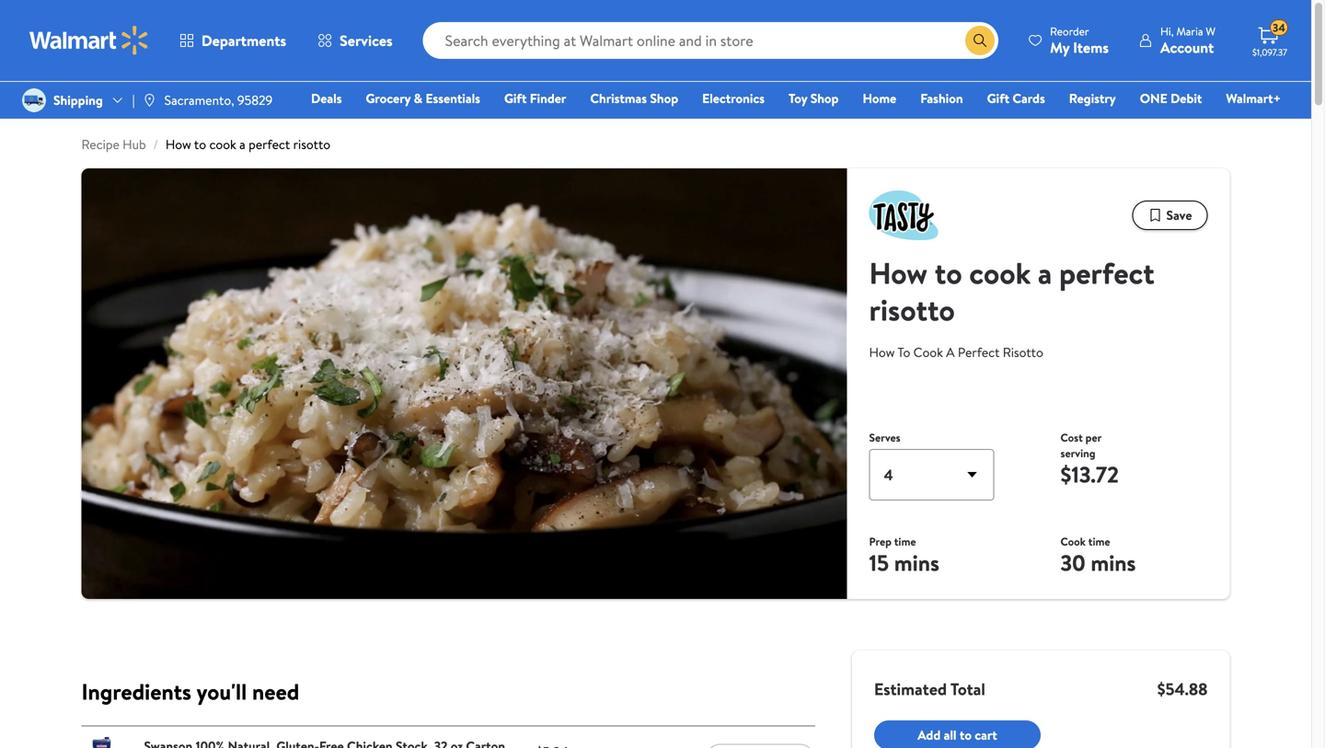 Task type: vqa. For each thing, say whether or not it's contained in the screenshot.
145
no



Task type: describe. For each thing, give the bounding box(es) containing it.
risotto inside how to cook a perfect risotto
[[869, 289, 955, 330]]

grocery
[[366, 89, 411, 107]]

shop for christmas shop
[[650, 89, 679, 107]]

debit
[[1171, 89, 1203, 107]]

recipe hub / how to cook a perfect risotto
[[81, 135, 331, 153]]

|
[[132, 91, 135, 109]]

christmas shop
[[590, 89, 679, 107]]

departments button
[[164, 18, 302, 63]]

total
[[951, 678, 986, 701]]

fashion link
[[912, 88, 972, 108]]

gift for gift cards
[[987, 89, 1010, 107]]

34
[[1273, 20, 1286, 36]]

home link
[[855, 88, 905, 108]]

0 vertical spatial to
[[194, 135, 206, 153]]

need
[[252, 677, 299, 707]]

shipping
[[53, 91, 103, 109]]

all
[[944, 726, 957, 744]]

cart
[[975, 726, 998, 744]]

cook time 30 mins
[[1061, 534, 1136, 579]]

grocery & essentials
[[366, 89, 480, 107]]

estimated
[[874, 678, 947, 701]]

gift finder link
[[496, 88, 575, 108]]

0 horizontal spatial cook
[[209, 135, 236, 153]]

how to cook a perfect risotto image
[[81, 168, 847, 599]]

prep
[[869, 534, 892, 550]]

services
[[340, 30, 393, 51]]

walmart+
[[1226, 89, 1281, 107]]

finder
[[530, 89, 566, 107]]

one debit link
[[1132, 88, 1211, 108]]

to
[[898, 343, 911, 361]]

to inside how to cook a perfect risotto
[[935, 253, 963, 294]]

toy
[[789, 89, 808, 107]]

how to cook a perfect risotto
[[869, 253, 1155, 330]]

my
[[1050, 37, 1070, 58]]

add all to cart
[[918, 726, 998, 744]]

departments
[[202, 30, 286, 51]]

cook inside how to cook a perfect risotto
[[970, 253, 1031, 294]]

95829
[[237, 91, 273, 109]]

cook inside cook time 30 mins
[[1061, 534, 1086, 550]]

time for 30
[[1089, 534, 1111, 550]]

gift cards link
[[979, 88, 1054, 108]]

gift cards
[[987, 89, 1045, 107]]

toy shop
[[789, 89, 839, 107]]

to inside button
[[960, 726, 972, 744]]

save
[[1167, 206, 1193, 224]]

$13.72
[[1061, 459, 1119, 490]]

hub
[[123, 135, 146, 153]]

deals link
[[303, 88, 350, 108]]

essentials
[[426, 89, 480, 107]]

sacramento,
[[164, 91, 234, 109]]

deals
[[311, 89, 342, 107]]

how to cook a perfect risotto
[[869, 343, 1044, 361]]

items
[[1073, 37, 1109, 58]]

add all to cart button
[[874, 721, 1041, 748]]

account
[[1161, 37, 1214, 58]]

save button
[[1133, 201, 1208, 230]]

registry link
[[1061, 88, 1125, 108]]

electronics link
[[694, 88, 773, 108]]

cards
[[1013, 89, 1045, 107]]

hi, maria w account
[[1161, 23, 1216, 58]]

sacramento, 95829
[[164, 91, 273, 109]]



Task type: locate. For each thing, give the bounding box(es) containing it.
serves
[[869, 430, 901, 446]]

a down 95829
[[240, 135, 246, 153]]

gift finder
[[504, 89, 566, 107]]

1 vertical spatial to
[[935, 253, 963, 294]]

a inside how to cook a perfect risotto
[[1038, 253, 1052, 294]]

services button
[[302, 18, 408, 63]]

per
[[1086, 430, 1102, 446]]

cook
[[914, 343, 943, 361], [1061, 534, 1086, 550]]

risotto down deals link
[[293, 135, 331, 153]]

1 horizontal spatial shop
[[811, 89, 839, 107]]

serving
[[1061, 446, 1096, 461]]

how left to
[[869, 343, 895, 361]]

perfect down saved icon at the right top of the page
[[1060, 253, 1155, 294]]

christmas shop link
[[582, 88, 687, 108]]

mins right 30
[[1091, 548, 1136, 579]]

1 horizontal spatial perfect
[[1060, 253, 1155, 294]]

0 horizontal spatial time
[[895, 534, 916, 550]]

home
[[863, 89, 897, 107]]

swanson 100% natural, gluten-free chicken stock, 32 oz carton image
[[81, 737, 122, 748]]

gift left cards
[[987, 89, 1010, 107]]

registry
[[1069, 89, 1116, 107]]

cook
[[209, 135, 236, 153], [970, 253, 1031, 294]]

1 vertical spatial perfect
[[1060, 253, 1155, 294]]

how right the "/"
[[166, 135, 191, 153]]

how for how to cook a perfect risotto
[[869, 253, 928, 294]]

mins right 15
[[895, 548, 940, 579]]

reorder
[[1050, 23, 1090, 39]]

reorder my items
[[1050, 23, 1109, 58]]

time right prep
[[895, 534, 916, 550]]

walmart image
[[29, 26, 149, 55]]

grocery & essentials link
[[358, 88, 489, 108]]

1 vertical spatial risotto
[[869, 289, 955, 330]]

1 time from the left
[[895, 534, 916, 550]]

toy shop link
[[781, 88, 847, 108]]

recipe hub link
[[81, 135, 146, 153]]

mins inside prep time 15 mins
[[895, 548, 940, 579]]

1 vertical spatial cook
[[970, 253, 1031, 294]]

2 shop from the left
[[811, 89, 839, 107]]

w
[[1206, 23, 1216, 39]]

shop for toy shop
[[811, 89, 839, 107]]

&
[[414, 89, 423, 107]]

2 vertical spatial how
[[869, 343, 895, 361]]

hi,
[[1161, 23, 1174, 39]]

Walmart Site-Wide search field
[[423, 22, 999, 59]]

0 horizontal spatial risotto
[[293, 135, 331, 153]]

1 shop from the left
[[650, 89, 679, 107]]

to down logo
[[935, 253, 963, 294]]

how for how to cook a perfect risotto
[[869, 343, 895, 361]]

risotto
[[1003, 343, 1044, 361]]

shop inside christmas shop link
[[650, 89, 679, 107]]

recipe
[[81, 135, 120, 153]]

estimated total
[[874, 678, 986, 701]]

time right 30
[[1089, 534, 1111, 550]]

shop
[[650, 89, 679, 107], [811, 89, 839, 107]]

cook down sacramento, 95829
[[209, 135, 236, 153]]

risotto
[[293, 135, 331, 153], [869, 289, 955, 330]]

to down sacramento,
[[194, 135, 206, 153]]

0 vertical spatial risotto
[[293, 135, 331, 153]]

time inside cook time 30 mins
[[1089, 534, 1111, 550]]

perfect
[[958, 343, 1000, 361]]

mins
[[895, 548, 940, 579], [1091, 548, 1136, 579]]

1 horizontal spatial cook
[[1061, 534, 1086, 550]]

0 horizontal spatial perfect
[[249, 135, 290, 153]]

shop right toy
[[811, 89, 839, 107]]

gift
[[504, 89, 527, 107], [987, 89, 1010, 107]]

1 vertical spatial cook
[[1061, 534, 1086, 550]]

you'll
[[197, 677, 247, 707]]

0 horizontal spatial cook
[[914, 343, 943, 361]]

walmart+ link
[[1218, 88, 1290, 108]]

electronics
[[703, 89, 765, 107]]

cost per serving $13.72
[[1061, 430, 1119, 490]]

logo image
[[869, 191, 938, 240]]

1 horizontal spatial mins
[[1091, 548, 1136, 579]]

1 horizontal spatial risotto
[[869, 289, 955, 330]]

add
[[918, 726, 941, 744]]

0 horizontal spatial shop
[[650, 89, 679, 107]]

perfect down 95829
[[249, 135, 290, 153]]

0 vertical spatial a
[[240, 135, 246, 153]]

gift left finder
[[504, 89, 527, 107]]

$1,097.37
[[1253, 46, 1288, 58]]

2 vertical spatial to
[[960, 726, 972, 744]]

prep time 15 mins
[[869, 534, 940, 579]]

1 horizontal spatial a
[[1038, 253, 1052, 294]]

shop right christmas
[[650, 89, 679, 107]]

how inside how to cook a perfect risotto
[[869, 253, 928, 294]]

search icon image
[[973, 33, 988, 48]]

2 time from the left
[[1089, 534, 1111, 550]]

how
[[166, 135, 191, 153], [869, 253, 928, 294], [869, 343, 895, 361]]

perfect inside how to cook a perfect risotto
[[1060, 253, 1155, 294]]

cook up perfect
[[970, 253, 1031, 294]]

a up risotto
[[1038, 253, 1052, 294]]

0 horizontal spatial gift
[[504, 89, 527, 107]]

/
[[153, 135, 158, 153]]

Search search field
[[423, 22, 999, 59]]

1 vertical spatial how
[[869, 253, 928, 294]]

saved image
[[1148, 208, 1163, 223]]

0 vertical spatial cook
[[209, 135, 236, 153]]

to
[[194, 135, 206, 153], [935, 253, 963, 294], [960, 726, 972, 744]]

$54.88
[[1158, 678, 1208, 701]]

perfect
[[249, 135, 290, 153], [1060, 253, 1155, 294]]

0 vertical spatial perfect
[[249, 135, 290, 153]]

a
[[240, 135, 246, 153], [1038, 253, 1052, 294]]

maria
[[1177, 23, 1204, 39]]

0 vertical spatial cook
[[914, 343, 943, 361]]

2 mins from the left
[[1091, 548, 1136, 579]]

0 vertical spatial how
[[166, 135, 191, 153]]

christmas
[[590, 89, 647, 107]]

ingredients you'll need
[[81, 677, 299, 707]]

1 gift from the left
[[504, 89, 527, 107]]

2 gift from the left
[[987, 89, 1010, 107]]

to right all
[[960, 726, 972, 744]]

time for 15
[[895, 534, 916, 550]]

fashion
[[921, 89, 963, 107]]

shop inside the toy shop link
[[811, 89, 839, 107]]

mins for 15 mins
[[895, 548, 940, 579]]

gift inside 'link'
[[987, 89, 1010, 107]]

gift for gift finder
[[504, 89, 527, 107]]

cook left a
[[914, 343, 943, 361]]

risotto up to
[[869, 289, 955, 330]]

1 vertical spatial a
[[1038, 253, 1052, 294]]

time
[[895, 534, 916, 550], [1089, 534, 1111, 550]]

mins for 30 mins
[[1091, 548, 1136, 579]]

 image
[[22, 88, 46, 112]]

30
[[1061, 548, 1086, 579]]

0 horizontal spatial a
[[240, 135, 246, 153]]

1 horizontal spatial cook
[[970, 253, 1031, 294]]

1 horizontal spatial time
[[1089, 534, 1111, 550]]

1 mins from the left
[[895, 548, 940, 579]]

a
[[947, 343, 955, 361]]

one debit
[[1140, 89, 1203, 107]]

cook down $13.72
[[1061, 534, 1086, 550]]

1 horizontal spatial gift
[[987, 89, 1010, 107]]

time inside prep time 15 mins
[[895, 534, 916, 550]]

 image
[[142, 93, 157, 108]]

how down logo
[[869, 253, 928, 294]]

cost
[[1061, 430, 1083, 446]]

one
[[1140, 89, 1168, 107]]

mins inside cook time 30 mins
[[1091, 548, 1136, 579]]

0 horizontal spatial mins
[[895, 548, 940, 579]]

ingredients
[[81, 677, 191, 707]]

15
[[869, 548, 889, 579]]



